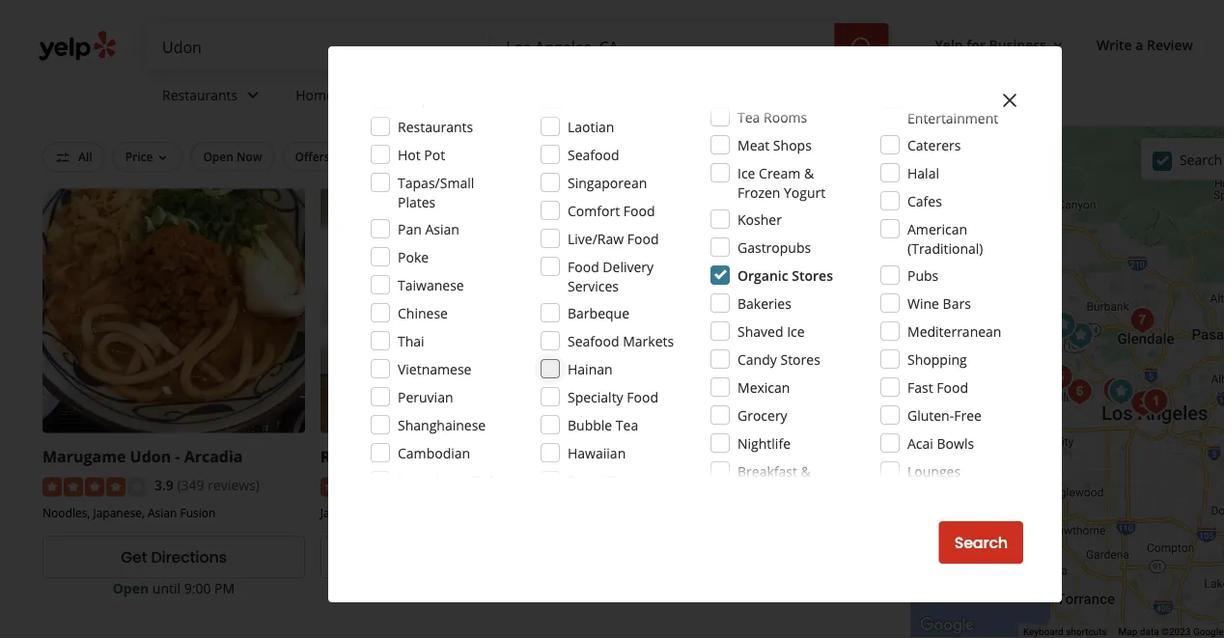 Task type: locate. For each thing, give the bounding box(es) containing it.
top
[[39, 5, 82, 38]]

1 vertical spatial shops
[[606, 472, 644, 490]]

None search field
[[147, 23, 893, 70]]

1 offers from the left
[[295, 149, 330, 165]]

open now
[[203, 149, 262, 165]]

delivery for food delivery services
[[603, 257, 654, 276]]

1 vertical spatial chinese
[[437, 504, 480, 520]]

0 horizontal spatial restaurants
[[162, 86, 238, 104]]

food right specialty
[[627, 388, 658, 406]]

stores down gastropubs
[[792, 266, 833, 284]]

udon right best at top left
[[169, 5, 229, 38]]

marugame udon - arcadia link
[[42, 446, 243, 466]]

seafood for seafood markets
[[568, 332, 619, 350]]

2 horizontal spatial reviews)
[[756, 476, 808, 494]]

search dialog
[[0, 0, 1224, 638]]

0 vertical spatial for
[[967, 35, 986, 54]]

16 info v2 image up search icon
[[856, 17, 872, 33]]

hot for hot and new
[[756, 149, 776, 165]]

best
[[114, 5, 164, 38]]

open now button
[[191, 142, 275, 171]]

seafood up hainan
[[568, 332, 619, 350]]

hot inside "button"
[[756, 149, 776, 165]]

roll
[[320, 446, 350, 466]]

hot for hot pot
[[398, 145, 421, 164]]

1 horizontal spatial for
[[967, 35, 986, 54]]

chinese down taiwanese
[[398, 304, 448, 322]]

food for comfort food
[[623, 201, 655, 220]]

0 horizontal spatial open
[[113, 579, 149, 597]]

markets
[[623, 332, 674, 350]]

offers inside button
[[516, 149, 551, 165]]

food up live/raw food at the top of the page
[[623, 201, 655, 220]]

asian right pan
[[425, 220, 459, 238]]

open
[[203, 149, 233, 165], [113, 579, 149, 597]]

map region
[[743, 0, 1224, 638]]

2 reviews) from the left
[[486, 476, 538, 494]]

reviews) down ramen
[[756, 476, 808, 494]]

free
[[954, 406, 982, 424]]

0 horizontal spatial tea
[[616, 416, 638, 434]]

a
[[1136, 35, 1143, 54]]

takeout for featured
[[129, 120, 208, 148]]

stores for organic stores
[[792, 266, 833, 284]]

1 horizontal spatial -
[[386, 446, 391, 466]]

1 horizontal spatial services
[[568, 277, 619, 295]]

takeout down laotian
[[554, 149, 600, 165]]

1 horizontal spatial open
[[203, 149, 233, 165]]

call
[[354, 446, 382, 466]]

open left now
[[203, 149, 233, 165]]

asian down '3.9'
[[148, 504, 177, 520]]

hot pot
[[398, 145, 445, 164]]

search button
[[939, 521, 1023, 564]]

1 horizontal spatial asian
[[425, 220, 459, 238]]

0 vertical spatial asian
[[425, 220, 459, 238]]

bubble
[[568, 416, 612, 434]]

delivery down live/raw food at the top of the page
[[603, 257, 654, 276]]

services inside 'food delivery services'
[[568, 277, 619, 295]]

kochi image
[[1041, 358, 1080, 397]]

restaurants inside search dialog
[[398, 117, 473, 136]]

1 vertical spatial 16 info v2 image
[[368, 127, 383, 142]]

laotian
[[568, 117, 614, 136]]

4.3 star rating image
[[320, 477, 425, 497]]

ice
[[738, 164, 755, 182], [787, 322, 805, 340]]

& inside arts & entertainment
[[936, 89, 946, 108]]

1 vertical spatial search
[[954, 532, 1008, 554]]

stores for candy stores
[[780, 350, 820, 368]]

services right home
[[337, 86, 389, 104]]

& for breakfast
[[801, 462, 811, 480]]

0 horizontal spatial services
[[337, 86, 389, 104]]

near
[[234, 5, 290, 38]]

0 vertical spatial chinese
[[398, 304, 448, 322]]

1 vertical spatial seafood
[[568, 332, 619, 350]]

16 info v2 image
[[856, 17, 872, 33], [368, 127, 383, 142]]

delivery inside button
[[333, 149, 378, 165]]

organic
[[738, 266, 788, 284]]

0 horizontal spatial offers
[[295, 149, 330, 165]]

noodles, japanese, asian fusion
[[42, 504, 216, 520]]

1 vertical spatial delivery
[[603, 257, 654, 276]]

2 japanese, from the left
[[320, 504, 372, 520]]

0 horizontal spatial reviews)
[[208, 476, 260, 494]]

0 horizontal spatial 16 info v2 image
[[368, 127, 383, 142]]

food inside 'food delivery services'
[[568, 257, 599, 276]]

0 vertical spatial restaurants
[[162, 86, 238, 104]]

japanese, down 3.9 star rating image
[[93, 504, 145, 520]]

1 vertical spatial takeout
[[554, 149, 600, 165]]

food for fast food
[[937, 378, 968, 396]]

restaurants up pot
[[398, 117, 473, 136]]

tea down specialty food
[[616, 416, 638, 434]]

services up barbeque
[[568, 277, 619, 295]]

roll call - koreatown link
[[320, 446, 480, 466]]

data
[[1140, 626, 1159, 638]]

1 - from the left
[[175, 446, 180, 466]]

open inside "button"
[[203, 149, 233, 165]]

& right arts
[[936, 89, 946, 108]]

0 vertical spatial takeout
[[129, 120, 208, 148]]

0 vertical spatial stores
[[792, 266, 833, 284]]

- up (349
[[175, 446, 180, 466]]

1 vertical spatial services
[[568, 277, 619, 295]]

food up gluten-free
[[937, 378, 968, 396]]

shaved ice
[[738, 322, 805, 340]]

1 japanese, from the left
[[93, 504, 145, 520]]

roll call - koreatown image
[[1102, 373, 1141, 411]]

open down get
[[113, 579, 149, 597]]

search for search 
[[1180, 150, 1222, 169]]

all button
[[42, 142, 105, 172]]

seafood down laotian
[[568, 145, 619, 164]]

1 horizontal spatial hot
[[756, 149, 776, 165]]

write
[[1097, 35, 1132, 54]]

1 horizontal spatial search
[[1180, 150, 1222, 169]]

ice up frozen
[[738, 164, 755, 182]]

comfort
[[568, 201, 620, 220]]

japanese, down 4.3 star rating 'image'
[[320, 504, 372, 520]]

hot left and
[[756, 149, 776, 165]]

2 - from the left
[[386, 446, 391, 466]]

4.8 star rating image
[[598, 477, 702, 497]]

marugame
[[42, 446, 126, 466]]

hot left pot
[[398, 145, 421, 164]]

seafood
[[568, 145, 619, 164], [568, 332, 619, 350]]

for inside user actions element
[[967, 35, 986, 54]]

specialty food
[[568, 388, 658, 406]]

tea up meat
[[738, 108, 760, 126]]

2 offers from the left
[[516, 149, 551, 165]]

reviews) down arcadia
[[208, 476, 260, 494]]

user actions element
[[920, 27, 1224, 66]]

1 horizontal spatial shops
[[773, 136, 812, 154]]

hot inside search dialog
[[398, 145, 421, 164]]

0 horizontal spatial shops
[[606, 472, 644, 490]]

0 horizontal spatial asian
[[148, 504, 177, 520]]

search inside search 'button'
[[954, 532, 1008, 554]]

0 horizontal spatial takeout
[[129, 120, 208, 148]]

tokyo cube image
[[1061, 317, 1100, 355]]

keyboard shortcuts button
[[1023, 625, 1107, 638]]

2 vertical spatial &
[[801, 462, 811, 480]]

& for arts
[[936, 89, 946, 108]]

entertainment
[[907, 109, 998, 127]]

delivery inside 'food delivery services'
[[603, 257, 654, 276]]

lounges
[[907, 462, 961, 480]]

& up yogurt
[[804, 164, 814, 182]]

halal
[[907, 164, 939, 182]]

& inside 'breakfast & brunch'
[[801, 462, 811, 480]]

business categories element
[[147, 70, 1224, 126]]

0 vertical spatial services
[[337, 86, 389, 104]]

hot and new button
[[743, 142, 841, 171]]

featured takeout options
[[39, 120, 287, 148]]

1 vertical spatial open
[[113, 579, 149, 597]]

peruvian
[[398, 388, 453, 406]]

seafood for seafood
[[568, 145, 619, 164]]

takeout inside offers takeout button
[[554, 149, 600, 165]]

0 horizontal spatial delivery
[[333, 149, 378, 165]]

1 reviews) from the left
[[208, 476, 260, 494]]

services inside business categories element
[[337, 86, 389, 104]]

food
[[623, 201, 655, 220], [627, 229, 659, 248], [568, 257, 599, 276], [937, 378, 968, 396], [627, 388, 658, 406]]

1 horizontal spatial restaurants
[[398, 117, 473, 136]]

16 filter v2 image
[[55, 150, 70, 165]]

1 horizontal spatial 16 info v2 image
[[856, 17, 872, 33]]

candy
[[738, 350, 777, 368]]

chinese
[[398, 304, 448, 322], [437, 504, 480, 520]]

for right good
[[665, 149, 682, 165]]

0 vertical spatial &
[[936, 89, 946, 108]]

1 seafood from the top
[[568, 145, 619, 164]]

3.9
[[154, 476, 174, 494]]

reviews) right (580
[[486, 476, 538, 494]]

ice up candy stores
[[787, 322, 805, 340]]

specialty
[[568, 388, 623, 406]]

marugame monzo image
[[1137, 382, 1175, 421]]

1 vertical spatial for
[[665, 149, 682, 165]]

1 horizontal spatial japanese,
[[320, 504, 372, 520]]

0 vertical spatial seafood
[[568, 145, 619, 164]]

1 vertical spatial &
[[804, 164, 814, 182]]

pubs
[[907, 266, 939, 284]]

top 10 best udon near los angeles, california
[[39, 5, 556, 38]]

bakeries
[[738, 294, 791, 312]]

breakfast & brunch
[[738, 462, 811, 500]]

japanese,
[[93, 504, 145, 520], [320, 504, 372, 520]]

0 vertical spatial 16 info v2 image
[[856, 17, 872, 33]]

hot and new
[[756, 149, 828, 165]]

1 horizontal spatial reviews)
[[486, 476, 538, 494]]

food down live/raw
[[568, 257, 599, 276]]

restaurants left 24 chevron down v2 icon
[[162, 86, 238, 104]]

©2023
[[1161, 626, 1191, 638]]

redwhite
[[598, 446, 678, 466]]

search
[[1180, 150, 1222, 169], [954, 532, 1008, 554]]

redwhite boneless ramen link
[[598, 446, 821, 466]]

1 vertical spatial restaurants
[[398, 117, 473, 136]]

reservations
[[411, 149, 483, 165]]

restaurants
[[162, 86, 238, 104], [398, 117, 473, 136]]

0 horizontal spatial search
[[954, 532, 1008, 554]]

for
[[967, 35, 986, 54], [665, 149, 682, 165]]

- right the call
[[386, 446, 391, 466]]

arts & entertainment
[[907, 89, 998, 127]]

pan asian
[[398, 220, 459, 238]]

1 horizontal spatial offers
[[516, 149, 551, 165]]

1 vertical spatial udon
[[130, 446, 171, 466]]

open for open until 9:00 pm
[[113, 579, 149, 597]]

0 vertical spatial open
[[203, 149, 233, 165]]

udon up '3.9'
[[130, 446, 171, 466]]

stores down "shaved ice"
[[780, 350, 820, 368]]

get
[[121, 546, 147, 568]]

1 horizontal spatial delivery
[[603, 257, 654, 276]]

brunch
[[738, 481, 783, 500]]

write a review
[[1097, 35, 1193, 54]]

fusion
[[180, 504, 216, 520]]

delivery down sponsored at top left
[[333, 149, 378, 165]]

0 vertical spatial tea
[[738, 108, 760, 126]]

0 horizontal spatial japanese,
[[93, 504, 145, 520]]

1 horizontal spatial takeout
[[554, 149, 600, 165]]

0 horizontal spatial for
[[665, 149, 682, 165]]

(80
[[733, 476, 752, 494]]

0 horizontal spatial -
[[175, 446, 180, 466]]

thai
[[398, 332, 424, 350]]

& inside ice cream & frozen yogurt
[[804, 164, 814, 182]]

1 horizontal spatial ice
[[787, 322, 805, 340]]

- for call
[[386, 446, 391, 466]]

0 horizontal spatial hot
[[398, 145, 421, 164]]

hot
[[398, 145, 421, 164], [756, 149, 776, 165]]

meat
[[738, 136, 770, 154]]

pasta
[[568, 472, 602, 490]]

dinner
[[685, 149, 723, 165]]

yelp
[[935, 35, 963, 54]]

& right breakfast
[[801, 462, 811, 480]]

0 horizontal spatial ice
[[738, 164, 755, 182]]

for right the yelp
[[967, 35, 986, 54]]

gastropubs
[[738, 238, 811, 256]]

offers down 24 chevron down v2 image
[[516, 149, 551, 165]]

1 vertical spatial stores
[[780, 350, 820, 368]]

open for open now
[[203, 149, 233, 165]]

takeout
[[129, 120, 208, 148], [554, 149, 600, 165]]

chinese down (580
[[437, 504, 480, 520]]

takeout for offers
[[554, 149, 600, 165]]

food down comfort food
[[627, 229, 659, 248]]

offers inside button
[[295, 149, 330, 165]]

0 vertical spatial search
[[1180, 150, 1222, 169]]

0 vertical spatial shops
[[773, 136, 812, 154]]

24 chevron down v2 image
[[242, 83, 265, 107]]

0 vertical spatial ice
[[738, 164, 755, 182]]

0 vertical spatial delivery
[[333, 149, 378, 165]]

takeout up open now
[[129, 120, 208, 148]]

2 seafood from the top
[[568, 332, 619, 350]]

16 info v2 image down home services link
[[368, 127, 383, 142]]

comfort food
[[568, 201, 655, 220]]

redwhite boneless ramen image
[[1044, 306, 1083, 345]]

good for dinner button
[[620, 142, 735, 171]]

offers down sponsored at top left
[[295, 149, 330, 165]]

acai bowls
[[907, 434, 974, 452]]

for inside filters group
[[665, 149, 682, 165]]



Task type: vqa. For each thing, say whether or not it's contained in the screenshot.
Specialty Food's Food
yes



Task type: describe. For each thing, give the bounding box(es) containing it.
kosher
[[738, 210, 782, 228]]

bars
[[943, 294, 971, 312]]

for for good
[[665, 149, 682, 165]]

3 reviews) from the left
[[756, 476, 808, 494]]

1 vertical spatial ice
[[787, 322, 805, 340]]

reviews) for koreatown
[[486, 476, 538, 494]]

offers delivery button
[[282, 142, 391, 171]]

soup
[[398, 89, 430, 108]]

map
[[1118, 626, 1138, 638]]

bowls
[[937, 434, 974, 452]]

0 vertical spatial udon
[[169, 5, 229, 38]]

shortcuts
[[1066, 626, 1107, 638]]

shops for meat shops
[[773, 136, 812, 154]]

16 chevron down v2 image
[[1050, 37, 1066, 53]]

gluten-free
[[907, 406, 982, 424]]

yelp for business
[[935, 35, 1046, 54]]

1 vertical spatial tea
[[616, 416, 638, 434]]

food for specialty food
[[627, 388, 658, 406]]

1 horizontal spatial tea
[[738, 108, 760, 126]]

frozen
[[738, 183, 780, 201]]

marugame udon - glendale image
[[1123, 301, 1162, 340]]

caterers
[[907, 136, 961, 154]]

for for yelp
[[967, 35, 986, 54]]

wine
[[907, 294, 939, 312]]

search image
[[850, 36, 873, 59]]

offers for offers delivery
[[295, 149, 330, 165]]

nightlife
[[738, 434, 791, 452]]

reviews) for arcadia
[[208, 476, 260, 494]]

yelp for business button
[[927, 27, 1073, 62]]

acai
[[907, 434, 933, 452]]

home
[[296, 86, 334, 104]]

google
[[1193, 626, 1224, 638]]

fast food
[[907, 378, 968, 396]]

4.8
[[710, 476, 729, 494]]

close image
[[998, 89, 1021, 112]]

style
[[471, 472, 501, 490]]

sponsored
[[294, 125, 364, 143]]

offers for offers takeout
[[516, 149, 551, 165]]

- for udon
[[175, 446, 180, 466]]

10
[[86, 5, 109, 38]]

pasta shops
[[568, 472, 644, 490]]

tapas/small
[[398, 173, 474, 192]]

live/raw
[[568, 229, 624, 248]]

hainan
[[568, 360, 613, 378]]

ice inside ice cream & frozen yogurt
[[738, 164, 755, 182]]

featured
[[39, 120, 125, 148]]

arts
[[907, 89, 933, 108]]

restaurants link
[[147, 70, 280, 126]]

marugame udon-los angeles image
[[1124, 384, 1163, 423]]

ramen
[[764, 446, 821, 466]]

live/raw food
[[568, 229, 659, 248]]

offers takeout button
[[504, 142, 612, 171]]

shops for pasta shops
[[606, 472, 644, 490]]

google image
[[915, 613, 979, 638]]

yogurt
[[784, 183, 826, 201]]

search for search
[[954, 532, 1008, 554]]

candy stores
[[738, 350, 820, 368]]

chinese inside search dialog
[[398, 304, 448, 322]]

(349
[[177, 476, 204, 494]]

hangari kalguksu image
[[1096, 372, 1135, 410]]

pan
[[398, 220, 422, 238]]

24 chevron down v2 image
[[535, 83, 558, 107]]

reservations button
[[399, 142, 496, 171]]

hawaiian
[[568, 444, 626, 462]]

bars,
[[407, 504, 434, 520]]

offers delivery
[[295, 149, 378, 165]]

home services link
[[280, 70, 431, 126]]

4.3
[[432, 476, 451, 494]]

delivery for offers delivery
[[333, 149, 378, 165]]

16 info v2 image for featured takeout options
[[368, 127, 383, 142]]

yuko kitchen miracle mile image
[[1060, 373, 1099, 411]]

taiwanese
[[398, 276, 464, 294]]

singaporean
[[568, 173, 647, 192]]

pot
[[424, 145, 445, 164]]

angeles,
[[336, 5, 437, 38]]

redwhite boneless ramen
[[598, 446, 821, 466]]

3.9 (349 reviews)
[[154, 476, 260, 494]]

kyoto gyukatsu image
[[1218, 344, 1224, 382]]

fast
[[907, 378, 933, 396]]

food delivery services
[[568, 257, 654, 295]]

business
[[989, 35, 1046, 54]]

until
[[152, 579, 181, 597]]

marugame udon - arcadia
[[42, 446, 243, 466]]

japanese, sushi bars, chinese
[[320, 504, 480, 520]]

asian inside search dialog
[[425, 220, 459, 238]]

meat shops
[[738, 136, 812, 154]]

1 vertical spatial asian
[[148, 504, 177, 520]]

food for live/raw food
[[627, 229, 659, 248]]

get directions
[[121, 546, 227, 568]]

los
[[294, 5, 332, 38]]

new
[[803, 149, 828, 165]]

cambodian
[[398, 444, 470, 462]]

restaurants inside business categories element
[[162, 86, 238, 104]]

cafe
[[398, 491, 426, 509]]

filters group
[[39, 142, 845, 172]]

3.9 star rating image
[[42, 477, 147, 497]]

american
[[907, 220, 967, 238]]

plates
[[398, 193, 436, 211]]

now
[[236, 149, 262, 165]]

poke
[[398, 248, 429, 266]]

16 info v2 image for top 10 best udon near los angeles, california
[[856, 17, 872, 33]]

cream
[[759, 164, 801, 182]]

kong
[[435, 472, 467, 490]]

good for dinner
[[633, 149, 723, 165]]

4.3 (580 reviews)
[[432, 476, 538, 494]]

mexican
[[738, 378, 790, 396]]

sort:
[[694, 15, 724, 34]]

barbeque
[[568, 304, 629, 322]]

get directions link
[[42, 536, 305, 578]]

options
[[211, 120, 287, 148]]

sushi
[[375, 504, 404, 520]]

ice cream & frozen yogurt
[[738, 164, 826, 201]]

all
[[78, 149, 92, 165]]



